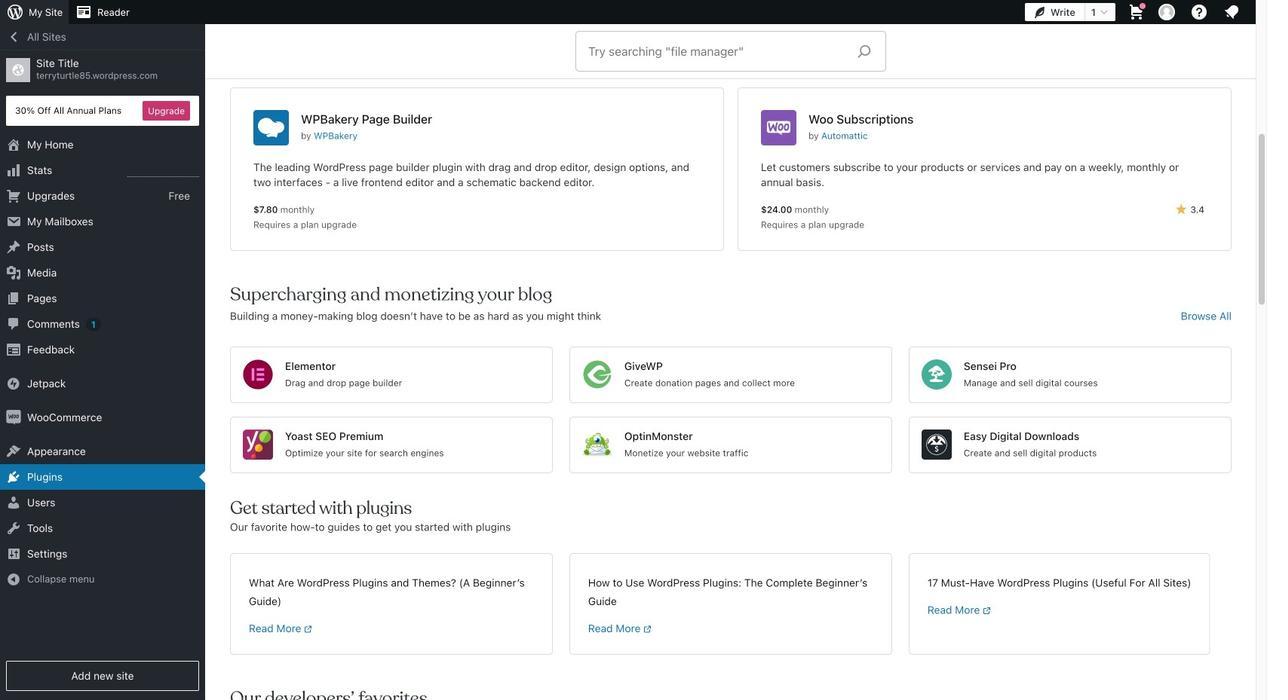 Task type: vqa. For each thing, say whether or not it's contained in the screenshot.
'dialog'
no



Task type: locate. For each thing, give the bounding box(es) containing it.
open search image
[[846, 41, 883, 62]]

None search field
[[576, 32, 885, 71]]

0 vertical spatial img image
[[6, 376, 21, 391]]

manage your notifications image
[[1223, 3, 1241, 21]]

1 vertical spatial img image
[[6, 410, 21, 425]]

help image
[[1190, 3, 1208, 21]]

img image
[[6, 376, 21, 391], [6, 410, 21, 425]]

plugin icon image
[[253, 110, 289, 146], [761, 110, 796, 146], [243, 360, 273, 390], [582, 360, 612, 390], [922, 360, 952, 390], [243, 430, 273, 460], [582, 430, 612, 460], [922, 430, 952, 460]]



Task type: describe. For each thing, give the bounding box(es) containing it.
2 img image from the top
[[6, 410, 21, 425]]

1 img image from the top
[[6, 376, 21, 391]]

my shopping cart image
[[1128, 3, 1146, 21]]

Search search field
[[588, 32, 846, 71]]

highest hourly views 0 image
[[127, 167, 199, 177]]

my profile image
[[1159, 4, 1175, 20]]



